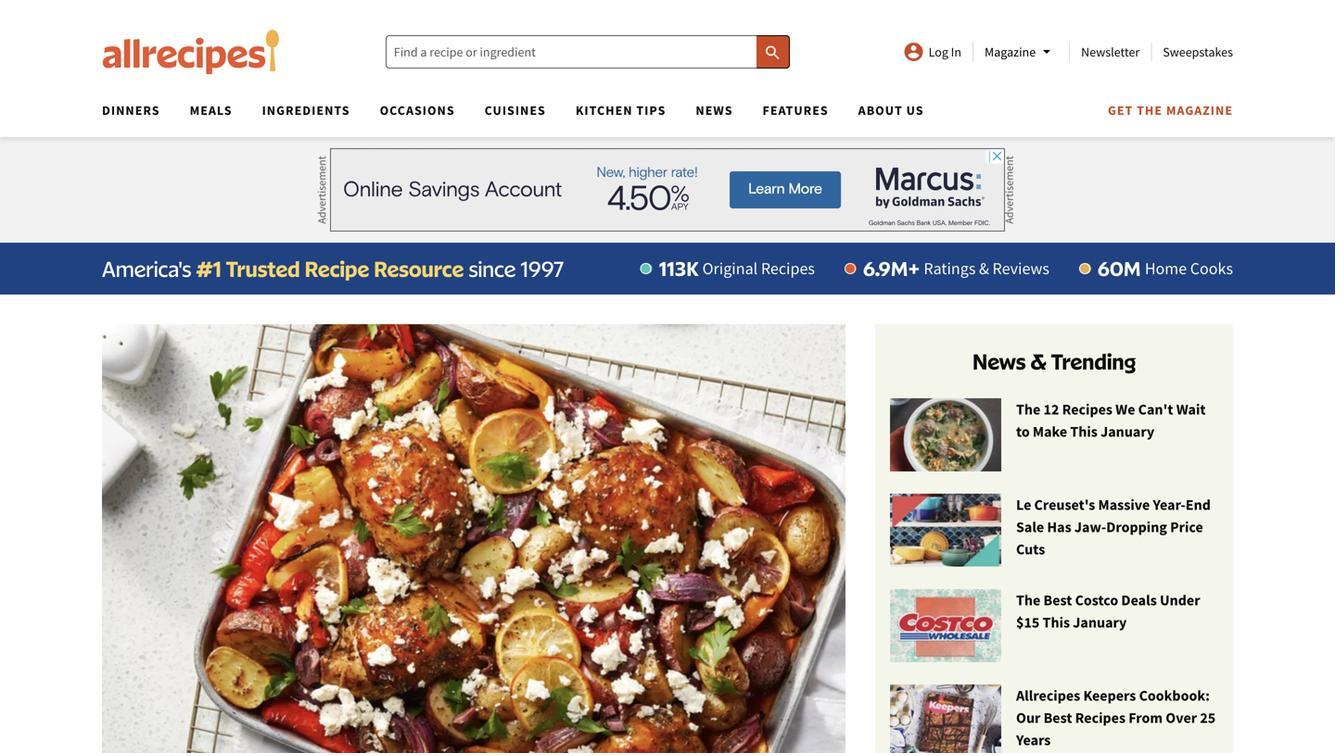 Task type: locate. For each thing, give the bounding box(es) containing it.
the best costco deals under $15 this january
[[1016, 592, 1200, 632]]

search image
[[763, 43, 782, 62]]

resource
[[374, 255, 464, 282]]

features
[[763, 102, 829, 119]]

1 vertical spatial &
[[1030, 348, 1047, 375]]

1 vertical spatial this
[[1043, 614, 1070, 632]]

sweepstakes link
[[1163, 44, 1233, 60]]

25
[[1200, 709, 1216, 728]]

cuts
[[1016, 541, 1045, 559]]

60m home cooks
[[1098, 256, 1233, 281]]

1 vertical spatial the
[[1016, 592, 1041, 610]]

get the magazine link
[[1108, 102, 1233, 119]]

keepers
[[1083, 687, 1136, 706]]

the up to
[[1016, 401, 1041, 419]]

magazine
[[985, 44, 1036, 60]]

news & trending
[[972, 348, 1136, 375]]

0 horizontal spatial &
[[979, 258, 989, 279]]

this right make
[[1070, 423, 1098, 441]]

le creuset's massive year-end sale has jaw-dropping price cuts tout image
[[890, 494, 1001, 568]]

january down costco
[[1073, 614, 1127, 632]]

home
[[1145, 258, 1187, 279]]

this
[[1070, 423, 1098, 441], [1043, 614, 1070, 632]]

features link
[[763, 102, 829, 119]]

overhead view of italian wedding soup with carrots, greens, orzo pasta and meatballs in a white bowl image
[[890, 399, 1001, 473]]

original
[[702, 258, 758, 279]]

2 the from the top
[[1016, 592, 1041, 610]]

best inside the best costco deals under $15 this january
[[1044, 592, 1072, 610]]

us
[[906, 102, 924, 119]]

navigation containing dinners
[[87, 96, 1233, 137]]

the for the best costco deals under $15 this january
[[1016, 592, 1041, 610]]

0 vertical spatial this
[[1070, 423, 1098, 441]]

ratings
[[924, 258, 976, 279]]

ingredients
[[262, 102, 350, 119]]

recipes inside allrecipes keepers cookbook: our best recipes from over 25 years
[[1075, 709, 1126, 728]]

best inside allrecipes keepers cookbook: our best recipes from over 25 years
[[1044, 709, 1072, 728]]

meals
[[190, 102, 232, 119]]

best left costco
[[1044, 592, 1072, 610]]

get the magazine
[[1108, 102, 1233, 119]]

log in
[[929, 44, 961, 60]]

january
[[1101, 423, 1154, 441], [1073, 614, 1127, 632]]

None search field
[[386, 35, 790, 69]]

1 vertical spatial news
[[972, 348, 1026, 375]]

1 vertical spatial january
[[1073, 614, 1127, 632]]

costco
[[1075, 592, 1118, 610]]

1 best from the top
[[1044, 592, 1072, 610]]

log in link
[[903, 41, 961, 63]]

recipe
[[305, 255, 369, 282]]

the up $15
[[1016, 592, 1041, 610]]

january down we
[[1101, 423, 1154, 441]]

1 vertical spatial best
[[1044, 709, 1072, 728]]

news right tips
[[696, 102, 733, 119]]

recipes down keepers
[[1075, 709, 1126, 728]]

1 vertical spatial recipes
[[1062, 401, 1113, 419]]

occasions link
[[380, 102, 455, 119]]

#1
[[196, 255, 222, 282]]

allrecipes
[[1016, 687, 1080, 706]]

the
[[1016, 401, 1041, 419], [1016, 592, 1041, 610]]

0 vertical spatial recipes
[[761, 258, 815, 279]]

the 12 recipes we can't wait to make this january
[[1016, 401, 1206, 441]]

best down allrecipes in the bottom right of the page
[[1044, 709, 1072, 728]]

none search field inside banner
[[386, 35, 790, 69]]

caret_down image
[[1036, 41, 1058, 63]]

this inside the best costco deals under $15 this january
[[1043, 614, 1070, 632]]

kitchen
[[576, 102, 633, 119]]

the 12 recipes we can't wait to make this january link
[[890, 399, 1218, 473]]

best
[[1044, 592, 1072, 610], [1044, 709, 1072, 728]]

news for 'news' link
[[696, 102, 733, 119]]

6.9m+
[[863, 256, 920, 281]]

recipes right 12
[[1062, 401, 1113, 419]]

& right ratings
[[979, 258, 989, 279]]

cooks
[[1190, 258, 1233, 279]]

& up 12
[[1030, 348, 1047, 375]]

2 vertical spatial recipes
[[1075, 709, 1126, 728]]

0 vertical spatial &
[[979, 258, 989, 279]]

0 horizontal spatial news
[[696, 102, 733, 119]]

0 vertical spatial best
[[1044, 592, 1072, 610]]

we
[[1116, 401, 1135, 419]]

recipes right original
[[761, 258, 815, 279]]

trusted
[[226, 255, 300, 282]]

the inside the best costco deals under $15 this january
[[1016, 592, 1041, 610]]

newsletter
[[1081, 44, 1140, 60]]

occasions
[[380, 102, 455, 119]]

this right $15
[[1043, 614, 1070, 632]]

1 the from the top
[[1016, 401, 1041, 419]]

cookbook:
[[1139, 687, 1210, 706]]

navigation
[[87, 96, 1233, 137]]

2 best from the top
[[1044, 709, 1072, 728]]

the
[[1137, 102, 1163, 119]]

recipes inside the 12 recipes we can't wait to make this january
[[1062, 401, 1113, 419]]

about us
[[858, 102, 924, 119]]

banner
[[0, 0, 1335, 754]]

recipes inside 113k original recipes
[[761, 258, 815, 279]]

trending
[[1051, 348, 1136, 375]]

&
[[979, 258, 989, 279], [1030, 348, 1047, 375]]

america's #1 trusted recipe resource since 1997
[[102, 255, 565, 282]]

the inside the 12 recipes we can't wait to make this january
[[1016, 401, 1041, 419]]

6.9m+ ratings & reviews
[[863, 256, 1049, 281]]

dinners
[[102, 102, 160, 119]]

& inside 6.9m+ ratings & reviews
[[979, 258, 989, 279]]

0 vertical spatial january
[[1101, 423, 1154, 441]]

recipes
[[761, 258, 815, 279], [1062, 401, 1113, 419], [1075, 709, 1126, 728]]

1 horizontal spatial &
[[1030, 348, 1047, 375]]

Find a recipe or ingredient text field
[[386, 35, 790, 69]]

the for the 12 recipes we can't wait to make this january
[[1016, 401, 1041, 419]]

this inside the 12 recipes we can't wait to make this january
[[1070, 423, 1098, 441]]

news
[[696, 102, 733, 119], [972, 348, 1026, 375]]

1 horizontal spatial news
[[972, 348, 1026, 375]]

get
[[1108, 102, 1133, 119]]

year-
[[1153, 496, 1186, 515]]

recipes for the
[[1062, 401, 1113, 419]]

costco logo on a snowflake background image
[[890, 590, 1001, 664]]

0 vertical spatial news
[[696, 102, 733, 119]]

home image
[[102, 30, 280, 74]]

0 vertical spatial the
[[1016, 401, 1041, 419]]

news up to
[[972, 348, 1026, 375]]



Task type: vqa. For each thing, say whether or not it's contained in the screenshot.
oven within the Bake in the preheated oven until golden brown and crispy, tossing once or twice during the cooking time, about 30 minutes. Set aside.
no



Task type: describe. For each thing, give the bounding box(es) containing it.
to
[[1016, 423, 1030, 441]]

allrecipes keepers cookbook on a kitchen counter. image
[[890, 685, 1001, 754]]

price
[[1170, 518, 1203, 537]]

from
[[1129, 709, 1163, 728]]

account image
[[903, 41, 925, 63]]

sweepstakes
[[1163, 44, 1233, 60]]

magazine button
[[985, 41, 1058, 63]]

january inside the 12 recipes we can't wait to make this january
[[1101, 423, 1154, 441]]

113k original recipes
[[659, 256, 815, 281]]

chicken and veggie sheet pan dinner with olives and feta image
[[102, 324, 846, 754]]

end
[[1186, 496, 1211, 515]]

allrecipes keepers cookbook: our best recipes from over 25 years
[[1016, 687, 1216, 750]]

le
[[1016, 496, 1031, 515]]

has
[[1047, 518, 1071, 537]]

about us link
[[858, 102, 924, 119]]

news for news & trending
[[972, 348, 1026, 375]]

years
[[1016, 732, 1051, 750]]

113k
[[659, 256, 699, 281]]

creuset's
[[1034, 496, 1095, 515]]

allrecipes keepers cookbook: our best recipes from over 25 years link
[[890, 685, 1218, 754]]

under
[[1160, 592, 1200, 610]]

advertisement region
[[330, 148, 1005, 232]]

banner containing log in
[[0, 0, 1335, 754]]

make
[[1033, 423, 1067, 441]]

our
[[1016, 709, 1041, 728]]

recipes for 113k
[[761, 258, 815, 279]]

deals
[[1121, 592, 1157, 610]]

since
[[469, 255, 516, 282]]

tips
[[636, 102, 666, 119]]

12
[[1044, 401, 1059, 419]]

jaw-
[[1074, 518, 1106, 537]]

reviews
[[993, 258, 1049, 279]]

about
[[858, 102, 903, 119]]

ingredients link
[[262, 102, 350, 119]]

dinners link
[[102, 102, 160, 119]]

cuisines
[[485, 102, 546, 119]]

news link
[[696, 102, 733, 119]]

america's
[[102, 255, 191, 282]]

60m
[[1098, 256, 1141, 281]]

over
[[1166, 709, 1197, 728]]

in
[[951, 44, 961, 60]]

navigation inside banner
[[87, 96, 1233, 137]]

sale
[[1016, 518, 1044, 537]]

kitchen tips link
[[576, 102, 666, 119]]

1997
[[521, 255, 565, 282]]

$15
[[1016, 614, 1040, 632]]

meals link
[[190, 102, 232, 119]]

kitchen tips
[[576, 102, 666, 119]]

newsletter button
[[1081, 44, 1140, 60]]

cuisines link
[[485, 102, 546, 119]]

january inside the best costco deals under $15 this january
[[1073, 614, 1127, 632]]

magazine
[[1166, 102, 1233, 119]]

le creuset's massive year-end sale has jaw-dropping price cuts
[[1016, 496, 1211, 559]]

le creuset's massive year-end sale has jaw-dropping price cuts link
[[890, 494, 1218, 568]]

dropping
[[1106, 518, 1167, 537]]

wait
[[1176, 401, 1206, 419]]

can't
[[1138, 401, 1173, 419]]

massive
[[1098, 496, 1150, 515]]

the best costco deals under $15 this january link
[[890, 590, 1218, 664]]

log
[[929, 44, 948, 60]]



